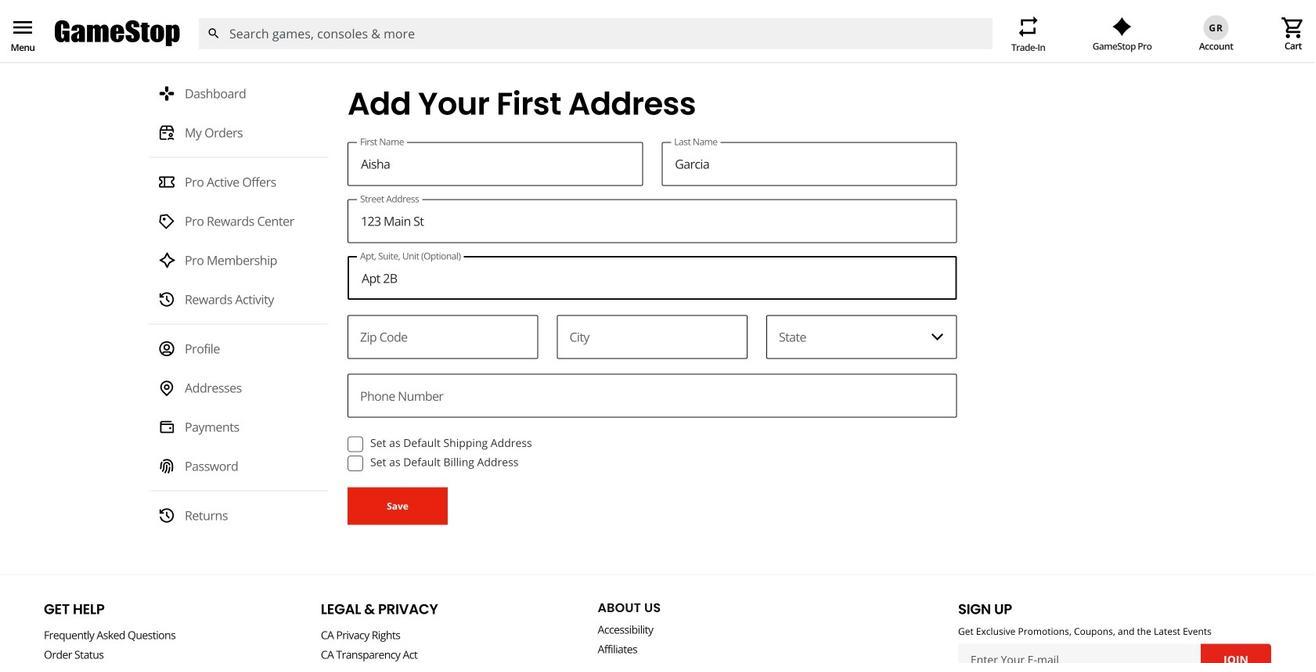 Task type: locate. For each thing, give the bounding box(es) containing it.
dashboard icon image
[[158, 85, 175, 102]]

gamestop image
[[55, 19, 180, 49]]

None text field
[[348, 142, 643, 186], [662, 142, 957, 186], [348, 374, 957, 418], [348, 142, 643, 186], [662, 142, 957, 186], [348, 374, 957, 418]]

None text field
[[348, 199, 957, 243], [348, 256, 957, 300], [557, 315, 748, 359], [348, 199, 957, 243], [348, 256, 957, 300], [557, 315, 748, 359]]

my orders icon image
[[158, 124, 175, 142]]

pro active offers icon image
[[158, 174, 175, 191]]

None search field
[[198, 18, 993, 49]]

pro membership icon image
[[158, 252, 175, 269]]

Search games, consoles & more search field
[[229, 18, 965, 49]]

gamestop pro icon image
[[1113, 17, 1133, 36]]

None telephone field
[[348, 315, 538, 359]]

payments icon image
[[158, 419, 175, 436]]

pro rewards center icon image
[[158, 213, 175, 230]]



Task type: vqa. For each thing, say whether or not it's contained in the screenshot.
"GameStop Pro Icon"
yes



Task type: describe. For each thing, give the bounding box(es) containing it.
addresses icon image
[[158, 380, 175, 397]]

password icon image
[[158, 458, 175, 475]]

Enter Your E-mail text field
[[959, 644, 1202, 663]]

rewards activity icon image
[[158, 291, 175, 308]]

returns icon image
[[158, 507, 175, 525]]

profile icon image
[[158, 340, 175, 358]]



